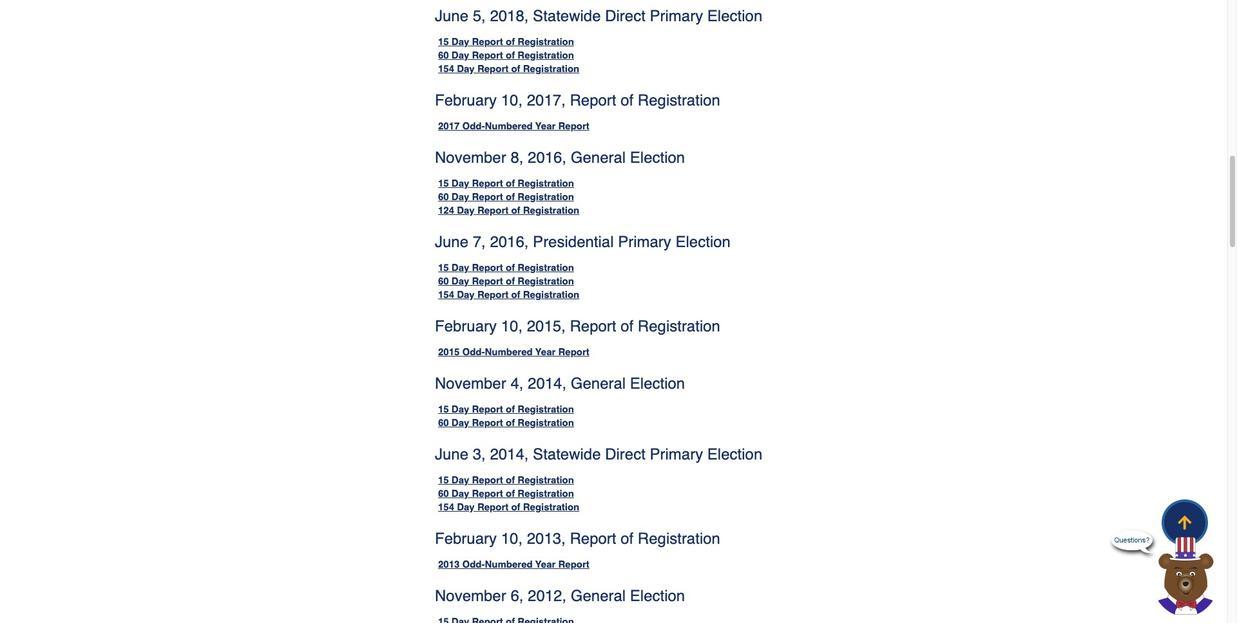 Task type: locate. For each thing, give the bounding box(es) containing it.
numbered up 4,
[[485, 347, 533, 357]]

0 vertical spatial 15 day report of registration 60 day report of registration 154 day report of registration
[[438, 36, 579, 74]]

primary for june 3, 2014, statewide direct primary election
[[650, 446, 703, 464]]

odd- right '2015'
[[462, 347, 485, 357]]

3 15 from the top
[[438, 262, 449, 273]]

1 15 from the top
[[438, 36, 449, 47]]

15 inside 15 day report of registration 60 day report of registration 124 day report of registration
[[438, 178, 449, 189]]

1 vertical spatial year
[[535, 347, 556, 357]]

2015,
[[527, 318, 566, 336]]

february up 2017
[[435, 91, 497, 109]]

election
[[707, 7, 762, 25], [630, 149, 685, 167], [676, 233, 731, 251], [630, 375, 685, 393], [707, 446, 762, 464], [630, 588, 685, 606]]

november for november 8, 2016, general election
[[435, 149, 506, 167]]

2 vertical spatial june
[[435, 446, 468, 464]]

4 60 from the top
[[438, 417, 449, 428]]

2016, right 7,
[[490, 233, 529, 251]]

statewide for 2018,
[[533, 7, 601, 25]]

of
[[506, 36, 515, 47], [506, 49, 515, 60], [511, 63, 520, 74], [621, 91, 634, 109], [506, 178, 515, 189], [506, 191, 515, 202], [511, 205, 520, 216], [506, 262, 515, 273], [506, 276, 515, 287], [511, 289, 520, 300], [621, 318, 634, 336], [506, 404, 515, 415], [506, 417, 515, 428], [506, 475, 515, 486], [506, 488, 515, 499], [511, 502, 520, 513], [621, 530, 634, 548]]

0 vertical spatial numbered
[[485, 120, 533, 131]]

2 february from the top
[[435, 318, 497, 336]]

2 vertical spatial november
[[435, 588, 506, 606]]

2 15 day report of registration link from the top
[[438, 178, 574, 189]]

5 60 day report of registration link from the top
[[438, 488, 574, 499]]

june 7, 2016, presidential primary election
[[435, 233, 731, 251]]

1 june from the top
[[435, 7, 468, 25]]

4 60 day report of registration link from the top
[[438, 417, 574, 428]]

numbered up 6,
[[485, 559, 533, 570]]

year
[[535, 120, 556, 131], [535, 347, 556, 357], [535, 559, 556, 570]]

15 for 15 day report of registration "link" associated with 60 day report of registration link associated with 124 day report of registration link on the left of page
[[438, 178, 449, 189]]

2 10, from the top
[[501, 318, 523, 336]]

1 vertical spatial 154
[[438, 289, 454, 300]]

2014,
[[528, 375, 566, 393], [490, 446, 529, 464]]

4 15 day report of registration link from the top
[[438, 404, 574, 415]]

2017
[[438, 120, 460, 131]]

0 vertical spatial 154
[[438, 63, 454, 74]]

5 15 from the top
[[438, 475, 449, 486]]

3 15 day report of registration 60 day report of registration 154 day report of registration from the top
[[438, 475, 579, 513]]

3 february from the top
[[435, 530, 497, 548]]

60 day report of registration link for 124 day report of registration link on the left of page
[[438, 191, 574, 202]]

60 day report of registration link for 1st 154 day report of registration link from the bottom of the page
[[438, 488, 574, 499]]

2 odd- from the top
[[462, 347, 485, 357]]

2 june from the top
[[435, 233, 468, 251]]

0 vertical spatial direct
[[605, 7, 646, 25]]

2 direct from the top
[[605, 446, 646, 464]]

november down '2015'
[[435, 375, 506, 393]]

direct
[[605, 7, 646, 25], [605, 446, 646, 464]]

odd-
[[462, 120, 485, 131], [462, 347, 485, 357], [462, 559, 485, 570]]

124
[[438, 205, 454, 216]]

1 general from the top
[[571, 149, 626, 167]]

15 for 15 day report of registration "link" for 1st 154 day report of registration link from the bottom of the page 60 day report of registration link
[[438, 475, 449, 486]]

2 vertical spatial year
[[535, 559, 556, 570]]

5 15 day report of registration link from the top
[[438, 475, 574, 486]]

1 vertical spatial numbered
[[485, 347, 533, 357]]

2 vertical spatial 15 day report of registration 60 day report of registration 154 day report of registration
[[438, 475, 579, 513]]

2 154 from the top
[[438, 289, 454, 300]]

2 year from the top
[[535, 347, 556, 357]]

2 15 day report of registration 60 day report of registration 154 day report of registration from the top
[[438, 262, 579, 300]]

15 day report of registration link for second 154 day report of registration link from the bottom of the page 60 day report of registration link
[[438, 262, 574, 273]]

2 numbered from the top
[[485, 347, 533, 357]]

15 day report of registration 60 day report of registration 154 day report of registration down 2018,
[[438, 36, 579, 74]]

154 day report of registration link up 2015, at left
[[438, 289, 579, 300]]

1 odd- from the top
[[462, 120, 485, 131]]

15 for 15 day report of registration "link" associated with 60 day report of registration link associated with first 154 day report of registration link
[[438, 36, 449, 47]]

0 vertical spatial year
[[535, 120, 556, 131]]

june 3, 2014, statewide direct primary election
[[435, 446, 762, 464]]

15 day report of registration 60 day report of registration 154 day report of registration
[[438, 36, 579, 74], [438, 262, 579, 300], [438, 475, 579, 513]]

year for 2015 odd-numbered year report
[[535, 347, 556, 357]]

1 vertical spatial november
[[435, 375, 506, 393]]

1 vertical spatial primary
[[618, 233, 671, 251]]

2018,
[[490, 7, 529, 25]]

60 day report of registration link for second 154 day report of registration link from the bottom of the page
[[438, 276, 574, 287]]

february up '2015'
[[435, 318, 497, 336]]

15 day report of registration link down 2018,
[[438, 36, 574, 47]]

june for june 7, 2016, presidential primary election
[[435, 233, 468, 251]]

2 vertical spatial numbered
[[485, 559, 533, 570]]

general for 2016,
[[571, 149, 626, 167]]

general right the 2012,
[[571, 588, 626, 606]]

124 day report of registration link
[[438, 205, 579, 216]]

15 day report of registration 60 day report of registration 154 day report of registration down 7,
[[438, 262, 579, 300]]

1 15 day report of registration 60 day report of registration 154 day report of registration from the top
[[438, 36, 579, 74]]

0 vertical spatial general
[[571, 149, 626, 167]]

154 up 2017
[[438, 63, 454, 74]]

0 vertical spatial primary
[[650, 7, 703, 25]]

7,
[[473, 233, 486, 251]]

60
[[438, 49, 449, 60], [438, 191, 449, 202], [438, 276, 449, 287], [438, 417, 449, 428], [438, 488, 449, 499]]

0 vertical spatial november
[[435, 149, 506, 167]]

10, up 2017 odd-numbered year report link
[[501, 91, 523, 109]]

10,
[[501, 91, 523, 109], [501, 318, 523, 336], [501, 530, 523, 548]]

3 15 day report of registration link from the top
[[438, 262, 574, 273]]

0 vertical spatial 2016,
[[528, 149, 566, 167]]

15 day report of registration 60 day report of registration 124 day report of registration
[[438, 178, 579, 216]]

15 day report of registration link
[[438, 36, 574, 47], [438, 178, 574, 189], [438, 262, 574, 273], [438, 404, 574, 415], [438, 475, 574, 486]]

2 15 from the top
[[438, 178, 449, 189]]

15 day report of registration link down 3, at the left bottom
[[438, 475, 574, 486]]

numbered
[[485, 120, 533, 131], [485, 347, 533, 357], [485, 559, 533, 570]]

10, up 2015 odd-numbered year report
[[501, 318, 523, 336]]

odd- right 2017
[[462, 120, 485, 131]]

15 day report of registration 60 day report of registration 154 day report of registration down 3, at the left bottom
[[438, 475, 579, 513]]

154 day report of registration link
[[438, 63, 579, 74], [438, 289, 579, 300], [438, 502, 579, 513]]

1 60 day report of registration link from the top
[[438, 49, 574, 60]]

1 vertical spatial general
[[571, 375, 626, 393]]

3 154 from the top
[[438, 502, 454, 513]]

1 10, from the top
[[501, 91, 523, 109]]

15 day report of registration 60 day report of registration 154 day report of registration for 1st 154 day report of registration link from the bottom of the page
[[438, 475, 579, 513]]

154 up '2015'
[[438, 289, 454, 300]]

numbered up 8,
[[485, 120, 533, 131]]

june left 7,
[[435, 233, 468, 251]]

3 60 from the top
[[438, 276, 449, 287]]

june
[[435, 7, 468, 25], [435, 233, 468, 251], [435, 446, 468, 464]]

15 day report of registration link up 124 day report of registration link on the left of page
[[438, 178, 574, 189]]

1 november from the top
[[435, 149, 506, 167]]

odd- right 2013
[[462, 559, 485, 570]]

primary
[[650, 7, 703, 25], [618, 233, 671, 251], [650, 446, 703, 464]]

june left the 5,
[[435, 7, 468, 25]]

report
[[472, 36, 503, 47], [472, 49, 503, 60], [477, 63, 509, 74], [570, 91, 616, 109], [558, 120, 589, 131], [472, 178, 503, 189], [472, 191, 503, 202], [477, 205, 509, 216], [472, 262, 503, 273], [472, 276, 503, 287], [477, 289, 509, 300], [570, 318, 616, 336], [558, 347, 589, 357], [472, 404, 503, 415], [472, 417, 503, 428], [472, 475, 503, 486], [472, 488, 503, 499], [477, 502, 509, 513], [570, 530, 616, 548], [558, 559, 589, 570]]

2 vertical spatial 154
[[438, 502, 454, 513]]

2 vertical spatial 154 day report of registration link
[[438, 502, 579, 513]]

0 vertical spatial odd-
[[462, 120, 485, 131]]

1 vertical spatial 15 day report of registration 60 day report of registration 154 day report of registration
[[438, 262, 579, 300]]

2 statewide from the top
[[533, 446, 601, 464]]

60 day report of registration link down 2018,
[[438, 49, 574, 60]]

60 day report of registration link down 7,
[[438, 276, 574, 287]]

2 154 day report of registration link from the top
[[438, 289, 579, 300]]

3 10, from the top
[[501, 530, 523, 548]]

3 june from the top
[[435, 446, 468, 464]]

2 60 from the top
[[438, 191, 449, 202]]

numbered for 2017
[[485, 120, 533, 131]]

3 numbered from the top
[[485, 559, 533, 570]]

general
[[571, 149, 626, 167], [571, 375, 626, 393], [571, 588, 626, 606]]

3 60 day report of registration link from the top
[[438, 276, 574, 287]]

2 november from the top
[[435, 375, 506, 393]]

0 vertical spatial february
[[435, 91, 497, 109]]

1 vertical spatial statewide
[[533, 446, 601, 464]]

15
[[438, 36, 449, 47], [438, 178, 449, 189], [438, 262, 449, 273], [438, 404, 449, 415], [438, 475, 449, 486]]

10, for 2017,
[[501, 91, 523, 109]]

february
[[435, 91, 497, 109], [435, 318, 497, 336], [435, 530, 497, 548]]

year down 2015, at left
[[535, 347, 556, 357]]

2016,
[[528, 149, 566, 167], [490, 233, 529, 251]]

year down 2013,
[[535, 559, 556, 570]]

3 general from the top
[[571, 588, 626, 606]]

0 vertical spatial statewide
[[533, 7, 601, 25]]

2 vertical spatial 10,
[[501, 530, 523, 548]]

2014, right 3, at the left bottom
[[490, 446, 529, 464]]

1 154 from the top
[[438, 63, 454, 74]]

1 vertical spatial 2016,
[[490, 233, 529, 251]]

2016, for presidential
[[490, 233, 529, 251]]

1 vertical spatial 2014,
[[490, 446, 529, 464]]

general down the february 10, 2017, report of registration at the top
[[571, 149, 626, 167]]

2 vertical spatial odd-
[[462, 559, 485, 570]]

0 vertical spatial june
[[435, 7, 468, 25]]

0 vertical spatial 154 day report of registration link
[[438, 63, 579, 74]]

statewide
[[533, 7, 601, 25], [533, 446, 601, 464]]

2015 odd-numbered year report link
[[438, 347, 589, 357]]

154 day report of registration link up 2017,
[[438, 63, 579, 74]]

3 154 day report of registration link from the top
[[438, 502, 579, 513]]

15 day report of registration 60 day report of registration
[[438, 404, 574, 428]]

1 vertical spatial february
[[435, 318, 497, 336]]

3 november from the top
[[435, 588, 506, 606]]

february for february 10, 2013, report of registration
[[435, 530, 497, 548]]

5,
[[473, 7, 486, 25]]

2 general from the top
[[571, 375, 626, 393]]

year down 2017,
[[535, 120, 556, 131]]

60 day report of registration link
[[438, 49, 574, 60], [438, 191, 574, 202], [438, 276, 574, 287], [438, 417, 574, 428], [438, 488, 574, 499]]

2016, for general
[[528, 149, 566, 167]]

2 vertical spatial general
[[571, 588, 626, 606]]

2 vertical spatial primary
[[650, 446, 703, 464]]

2016, right 8,
[[528, 149, 566, 167]]

15 day report of registration link for second 60 day report of registration link from the bottom
[[438, 404, 574, 415]]

1 15 day report of registration link from the top
[[438, 36, 574, 47]]

numbered for 2015
[[485, 347, 533, 357]]

60 inside 15 day report of registration 60 day report of registration 124 day report of registration
[[438, 191, 449, 202]]

1 vertical spatial june
[[435, 233, 468, 251]]

60 day report of registration link down 4,
[[438, 417, 574, 428]]

154 day report of registration link up 2013,
[[438, 502, 579, 513]]

1 154 day report of registration link from the top
[[438, 63, 579, 74]]

year for 2017 odd-numbered year report
[[535, 120, 556, 131]]

5 60 from the top
[[438, 488, 449, 499]]

2017 odd-numbered year report
[[438, 120, 589, 131]]

questions? ask me. image
[[1111, 524, 1153, 565]]

1 vertical spatial direct
[[605, 446, 646, 464]]

november for november 6, 2012, general election
[[435, 588, 506, 606]]

1 vertical spatial 154 day report of registration link
[[438, 289, 579, 300]]

november for november 4, 2014, general election
[[435, 375, 506, 393]]

november
[[435, 149, 506, 167], [435, 375, 506, 393], [435, 588, 506, 606]]

june for june 5, 2018, statewide direct primary election
[[435, 7, 468, 25]]

direct for 2018,
[[605, 7, 646, 25]]

2 60 day report of registration link from the top
[[438, 191, 574, 202]]

15 day report of registration link down 7,
[[438, 262, 574, 273]]

0 vertical spatial 2014,
[[528, 375, 566, 393]]

4,
[[511, 375, 523, 393]]

november 4, 2014, general election
[[435, 375, 685, 393]]

1 year from the top
[[535, 120, 556, 131]]

day
[[452, 36, 469, 47], [452, 49, 469, 60], [457, 63, 475, 74], [452, 178, 469, 189], [452, 191, 469, 202], [457, 205, 475, 216], [452, 262, 469, 273], [452, 276, 469, 287], [457, 289, 475, 300], [452, 404, 469, 415], [452, 417, 469, 428], [452, 475, 469, 486], [452, 488, 469, 499], [457, 502, 475, 513]]

1 direct from the top
[[605, 7, 646, 25]]

1 numbered from the top
[[485, 120, 533, 131]]

general down the february 10, 2015, report of registration
[[571, 375, 626, 393]]

154 up 2013
[[438, 502, 454, 513]]

2014, right 4,
[[528, 375, 566, 393]]

0 vertical spatial 10,
[[501, 91, 523, 109]]

2 vertical spatial february
[[435, 530, 497, 548]]

3 year from the top
[[535, 559, 556, 570]]

february 10, 2013, report of registration
[[435, 530, 720, 548]]

registration
[[518, 36, 574, 47], [518, 49, 574, 60], [523, 63, 579, 74], [638, 91, 720, 109], [518, 178, 574, 189], [518, 191, 574, 202], [523, 205, 579, 216], [518, 262, 574, 273], [518, 276, 574, 287], [523, 289, 579, 300], [638, 318, 720, 336], [518, 404, 574, 415], [518, 417, 574, 428], [518, 475, 574, 486], [518, 488, 574, 499], [523, 502, 579, 513], [638, 530, 720, 548]]

60 for 60 day report of registration link associated with first 154 day report of registration link
[[438, 49, 449, 60]]

154
[[438, 63, 454, 74], [438, 289, 454, 300], [438, 502, 454, 513]]

4 15 from the top
[[438, 404, 449, 415]]

10, up 2013 odd-numbered year report link
[[501, 530, 523, 548]]

60 day report of registration link up 124 day report of registration link on the left of page
[[438, 191, 574, 202]]

november down 2013
[[435, 588, 506, 606]]

15 day report of registration link for 1st 154 day report of registration link from the bottom of the page 60 day report of registration link
[[438, 475, 574, 486]]

1 vertical spatial odd-
[[462, 347, 485, 357]]

1 60 from the top
[[438, 49, 449, 60]]

60 day report of registration link down 3, at the left bottom
[[438, 488, 574, 499]]

february up 2013
[[435, 530, 497, 548]]

june left 3, at the left bottom
[[435, 446, 468, 464]]

1 february from the top
[[435, 91, 497, 109]]

1 vertical spatial 10,
[[501, 318, 523, 336]]

1 statewide from the top
[[533, 7, 601, 25]]

3 odd- from the top
[[462, 559, 485, 570]]

november down 2017
[[435, 149, 506, 167]]

general for 2012,
[[571, 588, 626, 606]]

15 day report of registration link down 4,
[[438, 404, 574, 415]]



Task type: describe. For each thing, give the bounding box(es) containing it.
2013,
[[527, 530, 566, 548]]

15 day report of registration link for 60 day report of registration link associated with 124 day report of registration link on the left of page
[[438, 178, 574, 189]]

6,
[[511, 588, 523, 606]]

15 day report of registration link for 60 day report of registration link associated with first 154 day report of registration link
[[438, 36, 574, 47]]

click me to chat with sam image
[[1150, 537, 1221, 615]]

november 8, 2016, general election
[[435, 149, 685, 167]]

odd- for 2015
[[462, 347, 485, 357]]

10, for 2013,
[[501, 530, 523, 548]]

2013 odd-numbered year report
[[438, 559, 589, 570]]

year for 2013 odd-numbered year report
[[535, 559, 556, 570]]

60 for 1st 154 day report of registration link from the bottom of the page 60 day report of registration link
[[438, 488, 449, 499]]

2017,
[[527, 91, 566, 109]]

15 inside 15 day report of registration 60 day report of registration
[[438, 404, 449, 415]]

june 5, 2018, statewide direct primary election
[[435, 7, 762, 25]]

2014, for statewide
[[490, 446, 529, 464]]

presidential
[[533, 233, 614, 251]]

statewide for 2014,
[[533, 446, 601, 464]]

8,
[[511, 149, 523, 167]]

2014, for general
[[528, 375, 566, 393]]

3,
[[473, 446, 486, 464]]

2013
[[438, 559, 460, 570]]

2015
[[438, 347, 460, 357]]

odd- for 2017
[[462, 120, 485, 131]]

60 day report of registration link for first 154 day report of registration link
[[438, 49, 574, 60]]

15 day report of registration 60 day report of registration 154 day report of registration for first 154 day report of registration link
[[438, 36, 579, 74]]

154 for second 154 day report of registration link from the bottom of the page
[[438, 289, 454, 300]]

february 10, 2015, report of registration
[[435, 318, 720, 336]]

2017 odd-numbered year report link
[[438, 120, 589, 131]]

15 day report of registration 60 day report of registration 154 day report of registration for second 154 day report of registration link from the bottom of the page
[[438, 262, 579, 300]]

february 10, 2017, report of registration
[[435, 91, 720, 109]]

general for 2014,
[[571, 375, 626, 393]]

june for june 3, 2014, statewide direct primary election
[[435, 446, 468, 464]]

154 for first 154 day report of registration link
[[438, 63, 454, 74]]

2015 odd-numbered year report
[[438, 347, 589, 357]]

60 for 60 day report of registration link associated with 124 day report of registration link on the left of page
[[438, 191, 449, 202]]

60 for second 154 day report of registration link from the bottom of the page 60 day report of registration link
[[438, 276, 449, 287]]

154 for 1st 154 day report of registration link from the bottom of the page
[[438, 502, 454, 513]]

numbered for 2013
[[485, 559, 533, 570]]

primary for june 5, 2018, statewide direct primary election
[[650, 7, 703, 25]]

2012,
[[528, 588, 566, 606]]

february for february 10, 2017, report of registration
[[435, 91, 497, 109]]

february for february 10, 2015, report of registration
[[435, 318, 497, 336]]

november 6, 2012, general election
[[435, 588, 685, 606]]

direct for 2014,
[[605, 446, 646, 464]]

10, for 2015,
[[501, 318, 523, 336]]

2013 odd-numbered year report link
[[438, 559, 589, 570]]

60 inside 15 day report of registration 60 day report of registration
[[438, 417, 449, 428]]

15 for 15 day report of registration "link" for second 154 day report of registration link from the bottom of the page 60 day report of registration link
[[438, 262, 449, 273]]

odd- for 2013
[[462, 559, 485, 570]]



Task type: vqa. For each thing, say whether or not it's contained in the screenshot.
June 3, 2014, Statewide Direct Primary Election
yes



